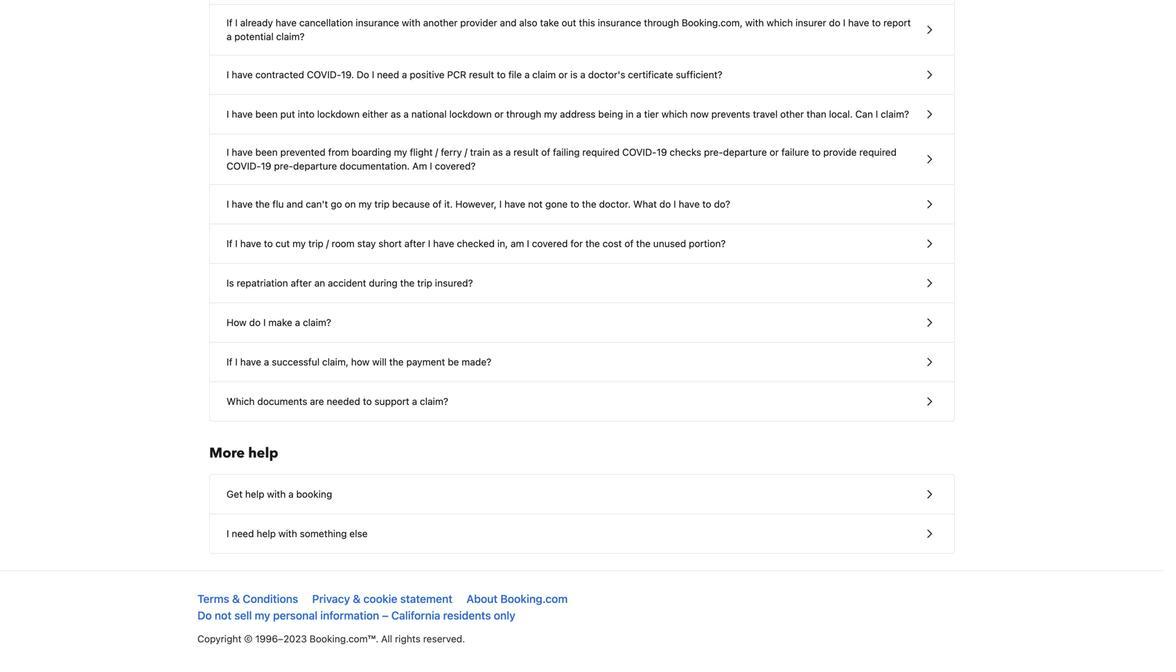 Task type: describe. For each thing, give the bounding box(es) containing it.
a right make
[[295, 317, 300, 329]]

for
[[571, 238, 583, 250]]

i have the flu and can't go on my trip because of it. however, i have not gone to the doctor. what do i have to do?
[[227, 199, 731, 210]]

with left another
[[402, 17, 421, 28]]

tier
[[644, 108, 659, 120]]

failure
[[782, 147, 809, 158]]

payment
[[406, 357, 445, 368]]

a right is
[[580, 69, 586, 80]]

in,
[[498, 238, 508, 250]]

to inside which documents are needed to support a claim? button
[[363, 396, 372, 408]]

repatriation
[[237, 278, 288, 289]]

claim? down payment
[[420, 396, 448, 408]]

1 vertical spatial departure
[[293, 160, 337, 172]]

copyright
[[198, 634, 242, 645]]

make
[[268, 317, 292, 329]]

residents
[[443, 610, 491, 623]]

my right on
[[359, 199, 372, 210]]

short
[[379, 238, 402, 250]]

with right booking.com,
[[746, 17, 764, 28]]

to inside i have been prevented from boarding my flight / ferry / train as a result of failing required covid-19 checks pre-departure or failure to provide required covid-19 pre-departure documentation. am i covered?
[[812, 147, 821, 158]]

booking.com™.
[[310, 634, 379, 645]]

travel
[[753, 108, 778, 120]]

reserved.
[[423, 634, 465, 645]]

through inside if i already have cancellation insurance with another provider and also take out this insurance through booking.com, with which insurer do i have to report a potential claim?
[[644, 17, 679, 28]]

if for if i have to cut my trip / room stay short after i have checked in, am i covered for the cost of the unused portion?
[[227, 238, 233, 250]]

& for privacy
[[353, 593, 361, 606]]

cost
[[603, 238, 622, 250]]

am
[[511, 238, 524, 250]]

0 vertical spatial need
[[377, 69, 399, 80]]

another
[[423, 17, 458, 28]]

have inside i have been prevented from boarding my flight / ferry / train as a result of failing required covid-19 checks pre-departure or failure to provide required covid-19 pre-departure documentation. am i covered?
[[232, 147, 253, 158]]

claim,
[[322, 357, 349, 368]]

information
[[320, 610, 379, 623]]

is repatriation after an accident during the trip insured?
[[227, 278, 473, 289]]

i have the flu and can't go on my trip because of it. however, i have not gone to the doctor. what do i have to do? button
[[210, 185, 954, 225]]

cut
[[276, 238, 290, 250]]

1 vertical spatial pre-
[[274, 160, 293, 172]]

to inside if i already have cancellation insurance with another provider and also take out this insurance through booking.com, with which insurer do i have to report a potential claim?
[[872, 17, 881, 28]]

a inside if i already have cancellation insurance with another provider and also take out this insurance through booking.com, with which insurer do i have to report a potential claim?
[[227, 31, 232, 42]]

more help
[[209, 444, 278, 463]]

gone
[[546, 199, 568, 210]]

terms
[[198, 593, 229, 606]]

flight
[[410, 147, 433, 158]]

if i already have cancellation insurance with another provider and also take out this insurance through booking.com, with which insurer do i have to report a potential claim? button
[[210, 5, 954, 55]]

national
[[412, 108, 447, 120]]

into
[[298, 108, 315, 120]]

i need help with something else
[[227, 529, 368, 540]]

the left doctor. in the right top of the page
[[582, 199, 597, 210]]

19.
[[341, 69, 354, 80]]

get
[[227, 489, 243, 500]]

else
[[350, 529, 368, 540]]

local.
[[829, 108, 853, 120]]

made?
[[462, 357, 492, 368]]

doctor.
[[599, 199, 631, 210]]

a right "support"
[[412, 396, 417, 408]]

train
[[470, 147, 490, 158]]

a left the national
[[404, 108, 409, 120]]

am
[[413, 160, 427, 172]]

it.
[[444, 199, 453, 210]]

trip inside "button"
[[417, 278, 433, 289]]

accident
[[328, 278, 366, 289]]

prevented
[[280, 147, 326, 158]]

have left put
[[232, 108, 253, 120]]

0 horizontal spatial 19
[[261, 160, 271, 172]]

2 required from the left
[[860, 147, 897, 158]]

a right in
[[636, 108, 642, 120]]

room
[[332, 238, 355, 250]]

unused
[[653, 238, 686, 250]]

be
[[448, 357, 459, 368]]

to inside if i have to cut my trip / room stay short after i have checked in, am i covered for the cost of the unused portion? button
[[264, 238, 273, 250]]

take
[[540, 17, 559, 28]]

result inside i have been prevented from boarding my flight / ferry / train as a result of failing required covid-19 checks pre-departure or failure to provide required covid-19 pre-departure documentation. am i covered?
[[514, 147, 539, 158]]

1 vertical spatial need
[[232, 529, 254, 540]]

also
[[519, 17, 538, 28]]

statement
[[400, 593, 453, 606]]

sell
[[234, 610, 252, 623]]

booking.com
[[501, 593, 568, 606]]

support
[[375, 396, 410, 408]]

is
[[227, 278, 234, 289]]

i have been prevented from boarding my flight / ferry / train as a result of failing required covid-19 checks pre-departure or failure to provide required covid-19 pre-departure documentation. am i covered? button
[[210, 134, 954, 185]]

provide
[[824, 147, 857, 158]]

copyright © 1996–2023 booking.com™. all rights reserved.
[[198, 634, 465, 645]]

because
[[392, 199, 430, 210]]

privacy & cookie statement link
[[312, 593, 453, 606]]

with left something
[[279, 529, 297, 540]]

the right for
[[586, 238, 600, 250]]

1 horizontal spatial pre-
[[704, 147, 723, 158]]

provider
[[460, 17, 497, 28]]

than
[[807, 108, 827, 120]]

now
[[691, 108, 709, 120]]

on
[[345, 199, 356, 210]]

stay
[[357, 238, 376, 250]]

claim
[[533, 69, 556, 80]]

been for put
[[255, 108, 278, 120]]

are
[[310, 396, 324, 408]]

and inside if i already have cancellation insurance with another provider and also take out this insurance through booking.com, with which insurer do i have to report a potential claim?
[[500, 17, 517, 28]]

2 vertical spatial help
[[257, 529, 276, 540]]

is
[[571, 69, 578, 80]]

privacy
[[312, 593, 350, 606]]

needed
[[327, 396, 360, 408]]

do not sell my personal information – california residents only link
[[198, 610, 516, 623]]

of inside i have been prevented from boarding my flight / ferry / train as a result of failing required covid-19 checks pre-departure or failure to provide required covid-19 pre-departure documentation. am i covered?
[[541, 147, 551, 158]]

to inside i have contracted covid-19. do i need a positive pcr result to file a claim or is a doctor's certificate sufficient? button
[[497, 69, 506, 80]]

pcr
[[447, 69, 466, 80]]

if for if i already have cancellation insurance with another provider and also take out this insurance through booking.com, with which insurer do i have to report a potential claim?
[[227, 17, 233, 28]]

1 vertical spatial covid-
[[622, 147, 657, 158]]

my inside i have been prevented from boarding my flight / ferry / train as a result of failing required covid-19 checks pre-departure or failure to provide required covid-19 pre-departure documentation. am i covered?
[[394, 147, 407, 158]]

1 vertical spatial do
[[660, 199, 671, 210]]

flu
[[273, 199, 284, 210]]

do?
[[714, 199, 731, 210]]

a left booking
[[288, 489, 294, 500]]

privacy & cookie statement
[[312, 593, 453, 606]]

prevents
[[712, 108, 751, 120]]

my left address
[[544, 108, 557, 120]]

i have been put into lockdown either as a national lockdown or through my address being in a tier which now prevents travel other than local. can i claim? button
[[210, 95, 954, 134]]

can't
[[306, 199, 328, 210]]

all
[[381, 634, 392, 645]]

failing
[[553, 147, 580, 158]]

1 insurance from the left
[[356, 17, 399, 28]]

0 vertical spatial as
[[391, 108, 401, 120]]

how do i make a claim? button
[[210, 304, 954, 343]]

in
[[626, 108, 634, 120]]

i have contracted covid-19. do i need a positive pcr result to file a claim or is a doctor's certificate sufficient? button
[[210, 55, 954, 95]]



Task type: vqa. For each thing, say whether or not it's contained in the screenshot.
WiFi
no



Task type: locate. For each thing, give the bounding box(es) containing it.
2 horizontal spatial do
[[829, 17, 841, 28]]

my right cut
[[293, 238, 306, 250]]

help
[[248, 444, 278, 463], [245, 489, 265, 500], [257, 529, 276, 540]]

1 horizontal spatial lockdown
[[449, 108, 492, 120]]

or down i have contracted covid-19. do i need a positive pcr result to file a claim or is a doctor's certificate sufficient?
[[495, 108, 504, 120]]

2 vertical spatial if
[[227, 357, 233, 368]]

&
[[232, 593, 240, 606], [353, 593, 361, 606]]

/ left "ferry" on the left of page
[[435, 147, 438, 158]]

have left flu
[[232, 199, 253, 210]]

0 horizontal spatial do
[[249, 317, 261, 329]]

0 horizontal spatial need
[[232, 529, 254, 540]]

0 horizontal spatial through
[[506, 108, 542, 120]]

1 vertical spatial or
[[495, 108, 504, 120]]

1 vertical spatial help
[[245, 489, 265, 500]]

have left contracted
[[232, 69, 253, 80]]

successful
[[272, 357, 320, 368]]

departure down prevents
[[723, 147, 767, 158]]

with
[[402, 17, 421, 28], [746, 17, 764, 28], [267, 489, 286, 500], [279, 529, 297, 540]]

of inside 'i have the flu and can't go on my trip because of it. however, i have not gone to the doctor. what do i have to do?' button
[[433, 199, 442, 210]]

if left already
[[227, 17, 233, 28]]

to left cut
[[264, 238, 273, 250]]

after left an
[[291, 278, 312, 289]]

2 horizontal spatial trip
[[417, 278, 433, 289]]

if inside button
[[227, 238, 233, 250]]

2 vertical spatial of
[[625, 238, 634, 250]]

0 horizontal spatial result
[[469, 69, 494, 80]]

pre- right checks at the right top of page
[[704, 147, 723, 158]]

2 vertical spatial do
[[249, 317, 261, 329]]

2 vertical spatial trip
[[417, 278, 433, 289]]

do right insurer
[[829, 17, 841, 28]]

do inside if i already have cancellation insurance with another provider and also take out this insurance through booking.com, with which insurer do i have to report a potential claim?
[[829, 17, 841, 28]]

1 vertical spatial do
[[198, 610, 212, 623]]

if up is
[[227, 238, 233, 250]]

2 & from the left
[[353, 593, 361, 606]]

something
[[300, 529, 347, 540]]

covered?
[[435, 160, 476, 172]]

booking.com,
[[682, 17, 743, 28]]

need
[[377, 69, 399, 80], [232, 529, 254, 540]]

result right pcr in the top of the page
[[469, 69, 494, 80]]

2 lockdown from the left
[[449, 108, 492, 120]]

of left failing
[[541, 147, 551, 158]]

get help with a booking
[[227, 489, 332, 500]]

potential
[[235, 31, 274, 42]]

trip left insured? on the top left of page
[[417, 278, 433, 289]]

1 been from the top
[[255, 108, 278, 120]]

1 horizontal spatial insurance
[[598, 17, 642, 28]]

1 vertical spatial 19
[[261, 160, 271, 172]]

1 horizontal spatial required
[[860, 147, 897, 158]]

1 vertical spatial if
[[227, 238, 233, 250]]

1 horizontal spatial departure
[[723, 147, 767, 158]]

an
[[314, 278, 325, 289]]

0 horizontal spatial or
[[495, 108, 504, 120]]

0 horizontal spatial which
[[662, 108, 688, 120]]

after right short
[[405, 238, 426, 250]]

1 if from the top
[[227, 17, 233, 28]]

1 required from the left
[[583, 147, 620, 158]]

do inside about booking.com do not sell my personal information – california residents only
[[198, 610, 212, 623]]

been for prevented
[[255, 147, 278, 158]]

2 insurance from the left
[[598, 17, 642, 28]]

personal
[[273, 610, 318, 623]]

the right 'will'
[[389, 357, 404, 368]]

trip left room
[[308, 238, 324, 250]]

1 horizontal spatial &
[[353, 593, 361, 606]]

0 vertical spatial and
[[500, 17, 517, 28]]

1 vertical spatial after
[[291, 278, 312, 289]]

and inside button
[[287, 199, 303, 210]]

0 horizontal spatial trip
[[308, 238, 324, 250]]

2 if from the top
[[227, 238, 233, 250]]

1 horizontal spatial 19
[[657, 147, 667, 158]]

1 horizontal spatial or
[[559, 69, 568, 80]]

been
[[255, 108, 278, 120], [255, 147, 278, 158]]

with left booking
[[267, 489, 286, 500]]

or left failure
[[770, 147, 779, 158]]

claim? right can
[[881, 108, 909, 120]]

3 if from the top
[[227, 357, 233, 368]]

of inside if i have to cut my trip / room stay short after i have checked in, am i covered for the cost of the unused portion? button
[[625, 238, 634, 250]]

or
[[559, 69, 568, 80], [495, 108, 504, 120], [770, 147, 779, 158]]

& up do not sell my personal information – california residents only link
[[353, 593, 361, 606]]

during
[[369, 278, 398, 289]]

1 vertical spatial and
[[287, 199, 303, 210]]

0 horizontal spatial not
[[215, 610, 232, 623]]

this
[[579, 17, 595, 28]]

which
[[767, 17, 793, 28], [662, 108, 688, 120]]

1 vertical spatial trip
[[308, 238, 324, 250]]

1 horizontal spatial /
[[435, 147, 438, 158]]

do right 19.
[[357, 69, 369, 80]]

1 vertical spatial been
[[255, 147, 278, 158]]

0 vertical spatial after
[[405, 238, 426, 250]]

the left flu
[[255, 199, 270, 210]]

help for more
[[248, 444, 278, 463]]

booking
[[296, 489, 332, 500]]

0 vertical spatial help
[[248, 444, 278, 463]]

a left positive
[[402, 69, 407, 80]]

is repatriation after an accident during the trip insured? button
[[210, 264, 954, 304]]

0 vertical spatial covid-
[[307, 69, 341, 80]]

0 horizontal spatial of
[[433, 199, 442, 210]]

checked
[[457, 238, 495, 250]]

have right already
[[276, 17, 297, 28]]

i
[[235, 17, 238, 28], [843, 17, 846, 28], [227, 69, 229, 80], [372, 69, 374, 80], [227, 108, 229, 120], [876, 108, 878, 120], [227, 147, 229, 158], [430, 160, 432, 172], [227, 199, 229, 210], [499, 199, 502, 210], [674, 199, 676, 210], [235, 238, 238, 250], [428, 238, 431, 250], [527, 238, 530, 250], [263, 317, 266, 329], [235, 357, 238, 368], [227, 529, 229, 540]]

required right failing
[[583, 147, 620, 158]]

0 horizontal spatial do
[[198, 610, 212, 623]]

1 horizontal spatial not
[[528, 199, 543, 210]]

do
[[357, 69, 369, 80], [198, 610, 212, 623]]

1 horizontal spatial which
[[767, 17, 793, 28]]

0 vertical spatial trip
[[375, 199, 390, 210]]

do down "terms"
[[198, 610, 212, 623]]

the left unused
[[636, 238, 651, 250]]

of left it.
[[433, 199, 442, 210]]

if down how
[[227, 357, 233, 368]]

0 vertical spatial do
[[829, 17, 841, 28]]

a right file
[[525, 69, 530, 80]]

however,
[[456, 199, 497, 210]]

been left prevented
[[255, 147, 278, 158]]

have left checked
[[433, 238, 454, 250]]

1 vertical spatial result
[[514, 147, 539, 158]]

to right failure
[[812, 147, 821, 158]]

california
[[391, 610, 440, 623]]

need down get
[[232, 529, 254, 540]]

0 horizontal spatial /
[[326, 238, 329, 250]]

1 vertical spatial of
[[433, 199, 442, 210]]

a inside i have been prevented from boarding my flight / ferry / train as a result of failing required covid-19 checks pre-departure or failure to provide required covid-19 pre-departure documentation. am i covered?
[[506, 147, 511, 158]]

0 horizontal spatial covid-
[[227, 160, 261, 172]]

which inside button
[[662, 108, 688, 120]]

about
[[467, 593, 498, 606]]

0 vertical spatial of
[[541, 147, 551, 158]]

as right 'train'
[[493, 147, 503, 158]]

lockdown right into
[[317, 108, 360, 120]]

which documents are needed to support a claim? button
[[210, 383, 954, 421]]

1 horizontal spatial after
[[405, 238, 426, 250]]

my inside about booking.com do not sell my personal information – california residents only
[[255, 610, 270, 623]]

not inside about booking.com do not sell my personal information – california residents only
[[215, 610, 232, 623]]

0 horizontal spatial as
[[391, 108, 401, 120]]

0 vertical spatial do
[[357, 69, 369, 80]]

0 vertical spatial which
[[767, 17, 793, 28]]

boarding
[[352, 147, 391, 158]]

or inside i have been prevented from boarding my flight / ferry / train as a result of failing required covid-19 checks pre-departure or failure to provide required covid-19 pre-departure documentation. am i covered?
[[770, 147, 779, 158]]

ferry
[[441, 147, 462, 158]]

2 vertical spatial covid-
[[227, 160, 261, 172]]

about booking.com do not sell my personal information – california residents only
[[198, 593, 568, 623]]

help right more
[[248, 444, 278, 463]]

to
[[872, 17, 881, 28], [497, 69, 506, 80], [812, 147, 821, 158], [571, 199, 580, 210], [703, 199, 712, 210], [264, 238, 273, 250], [363, 396, 372, 408]]

–
[[382, 610, 389, 623]]

through
[[644, 17, 679, 28], [506, 108, 542, 120]]

and left "also"
[[500, 17, 517, 28]]

0 horizontal spatial lockdown
[[317, 108, 360, 120]]

my left flight
[[394, 147, 407, 158]]

& up sell
[[232, 593, 240, 606]]

the right during
[[400, 278, 415, 289]]

0 horizontal spatial insurance
[[356, 17, 399, 28]]

i have been put into lockdown either as a national lockdown or through my address being in a tier which now prevents travel other than local. can i claim?
[[227, 108, 909, 120]]

which left insurer
[[767, 17, 793, 28]]

if for if i have a successful claim, how will the payment be made?
[[227, 357, 233, 368]]

2 horizontal spatial or
[[770, 147, 779, 158]]

2 horizontal spatial of
[[625, 238, 634, 250]]

help down get help with a booking
[[257, 529, 276, 540]]

positive
[[410, 69, 445, 80]]

how
[[351, 357, 370, 368]]

0 vertical spatial or
[[559, 69, 568, 80]]

to right gone
[[571, 199, 580, 210]]

claim? inside if i already have cancellation insurance with another provider and also take out this insurance through booking.com, with which insurer do i have to report a potential claim?
[[276, 31, 305, 42]]

0 vertical spatial been
[[255, 108, 278, 120]]

my
[[544, 108, 557, 120], [394, 147, 407, 158], [359, 199, 372, 210], [293, 238, 306, 250], [255, 610, 270, 623]]

1 horizontal spatial need
[[377, 69, 399, 80]]

contracted
[[255, 69, 304, 80]]

insurance
[[356, 17, 399, 28], [598, 17, 642, 28]]

0 horizontal spatial and
[[287, 199, 303, 210]]

my down the conditions
[[255, 610, 270, 623]]

help right get
[[245, 489, 265, 500]]

to left do? at right top
[[703, 199, 712, 210]]

to left 'report'
[[872, 17, 881, 28]]

or left is
[[559, 69, 568, 80]]

do right what
[[660, 199, 671, 210]]

lockdown up 'train'
[[449, 108, 492, 120]]

departure down prevented
[[293, 160, 337, 172]]

documents
[[257, 396, 307, 408]]

to left file
[[497, 69, 506, 80]]

after inside is repatriation after an accident during the trip insured? "button"
[[291, 278, 312, 289]]

if i have to cut my trip / room stay short after i have checked in, am i covered for the cost of the unused portion?
[[227, 238, 726, 250]]

to right needed
[[363, 396, 372, 408]]

which
[[227, 396, 255, 408]]

1 vertical spatial not
[[215, 610, 232, 623]]

been inside i have been put into lockdown either as a national lockdown or through my address being in a tier which now prevents travel other than local. can i claim? button
[[255, 108, 278, 120]]

claim? right make
[[303, 317, 331, 329]]

which right tier
[[662, 108, 688, 120]]

2 vertical spatial or
[[770, 147, 779, 158]]

if i have a successful claim, how will the payment be made?
[[227, 357, 492, 368]]

through inside i have been put into lockdown either as a national lockdown or through my address being in a tier which now prevents travel other than local. can i claim? button
[[506, 108, 542, 120]]

not down "terms"
[[215, 610, 232, 623]]

insurance right cancellation
[[356, 17, 399, 28]]

1 horizontal spatial as
[[493, 147, 503, 158]]

pre- down prevented
[[274, 160, 293, 172]]

1 vertical spatial as
[[493, 147, 503, 158]]

0 horizontal spatial required
[[583, 147, 620, 158]]

1 horizontal spatial result
[[514, 147, 539, 158]]

have right 'however,'
[[505, 199, 526, 210]]

if
[[227, 17, 233, 28], [227, 238, 233, 250], [227, 357, 233, 368]]

a left potential
[[227, 31, 232, 42]]

1 horizontal spatial and
[[500, 17, 517, 28]]

after inside if i have to cut my trip / room stay short after i have checked in, am i covered for the cost of the unused portion? button
[[405, 238, 426, 250]]

1 horizontal spatial of
[[541, 147, 551, 158]]

not
[[528, 199, 543, 210], [215, 610, 232, 623]]

which inside if i already have cancellation insurance with another provider and also take out this insurance through booking.com, with which insurer do i have to report a potential claim?
[[767, 17, 793, 28]]

0 vertical spatial 19
[[657, 147, 667, 158]]

result left failing
[[514, 147, 539, 158]]

help for get
[[245, 489, 265, 500]]

terms & conditions
[[198, 593, 298, 606]]

2 horizontal spatial covid-
[[622, 147, 657, 158]]

if inside if i already have cancellation insurance with another provider and also take out this insurance through booking.com, with which insurer do i have to report a potential claim?
[[227, 17, 233, 28]]

required right 'provide'
[[860, 147, 897, 158]]

the
[[255, 199, 270, 210], [582, 199, 597, 210], [586, 238, 600, 250], [636, 238, 651, 250], [400, 278, 415, 289], [389, 357, 404, 368]]

conditions
[[243, 593, 298, 606]]

1 vertical spatial which
[[662, 108, 688, 120]]

i have contracted covid-19. do i need a positive pcr result to file a claim or is a doctor's certificate sufficient?
[[227, 69, 723, 80]]

have left do? at right top
[[679, 199, 700, 210]]

a left successful
[[264, 357, 269, 368]]

0 vertical spatial through
[[644, 17, 679, 28]]

have up which in the left of the page
[[240, 357, 261, 368]]

documentation.
[[340, 160, 410, 172]]

1 horizontal spatial trip
[[375, 199, 390, 210]]

do inside button
[[357, 69, 369, 80]]

been left put
[[255, 108, 278, 120]]

1 vertical spatial through
[[506, 108, 542, 120]]

not left gone
[[528, 199, 543, 210]]

doctor's
[[588, 69, 626, 80]]

departure
[[723, 147, 767, 158], [293, 160, 337, 172]]

as inside i have been prevented from boarding my flight / ferry / train as a result of failing required covid-19 checks pre-departure or failure to provide required covid-19 pre-departure documentation. am i covered?
[[493, 147, 503, 158]]

through left booking.com,
[[644, 17, 679, 28]]

0 horizontal spatial departure
[[293, 160, 337, 172]]

0 vertical spatial if
[[227, 17, 233, 28]]

covid-
[[307, 69, 341, 80], [622, 147, 657, 158], [227, 160, 261, 172]]

if i already have cancellation insurance with another provider and also take out this insurance through booking.com, with which insurer do i have to report a potential claim?
[[227, 17, 911, 42]]

0 horizontal spatial pre-
[[274, 160, 293, 172]]

not inside button
[[528, 199, 543, 210]]

insured?
[[435, 278, 473, 289]]

1 & from the left
[[232, 593, 240, 606]]

1 horizontal spatial do
[[660, 199, 671, 210]]

if i have a successful claim, how will the payment be made? button
[[210, 343, 954, 383]]

1996–2023
[[255, 634, 307, 645]]

of right cost
[[625, 238, 634, 250]]

claim? right potential
[[276, 31, 305, 42]]

trip left because
[[375, 199, 390, 210]]

0 vertical spatial pre-
[[704, 147, 723, 158]]

1 horizontal spatial do
[[357, 69, 369, 80]]

0 vertical spatial departure
[[723, 147, 767, 158]]

0 vertical spatial not
[[528, 199, 543, 210]]

which documents are needed to support a claim?
[[227, 396, 448, 408]]

how do i make a claim?
[[227, 317, 331, 329]]

terms & conditions link
[[198, 593, 298, 606]]

as right either
[[391, 108, 401, 120]]

trip
[[375, 199, 390, 210], [308, 238, 324, 250], [417, 278, 433, 289]]

2 been from the top
[[255, 147, 278, 158]]

insurance right this
[[598, 17, 642, 28]]

and
[[500, 17, 517, 28], [287, 199, 303, 210]]

1 horizontal spatial through
[[644, 17, 679, 28]]

have left 'report'
[[848, 17, 870, 28]]

checks
[[670, 147, 702, 158]]

0 horizontal spatial after
[[291, 278, 312, 289]]

have left cut
[[240, 238, 261, 250]]

& for terms
[[232, 593, 240, 606]]

covered
[[532, 238, 568, 250]]

a right 'train'
[[506, 147, 511, 158]]

1 horizontal spatial covid-
[[307, 69, 341, 80]]

1 lockdown from the left
[[317, 108, 360, 120]]

put
[[280, 108, 295, 120]]

certificate
[[628, 69, 673, 80]]

have left prevented
[[232, 147, 253, 158]]

already
[[240, 17, 273, 28]]

need left positive
[[377, 69, 399, 80]]

do
[[829, 17, 841, 28], [660, 199, 671, 210], [249, 317, 261, 329]]

pre-
[[704, 147, 723, 158], [274, 160, 293, 172]]

/ left 'train'
[[465, 147, 468, 158]]

and right flu
[[287, 199, 303, 210]]

0 vertical spatial result
[[469, 69, 494, 80]]

cancellation
[[299, 17, 353, 28]]

through down file
[[506, 108, 542, 120]]

do right how
[[249, 317, 261, 329]]

2 horizontal spatial /
[[465, 147, 468, 158]]

been inside i have been prevented from boarding my flight / ferry / train as a result of failing required covid-19 checks pre-departure or failure to provide required covid-19 pre-departure documentation. am i covered?
[[255, 147, 278, 158]]

0 horizontal spatial &
[[232, 593, 240, 606]]

either
[[362, 108, 388, 120]]

get help with a booking button
[[210, 476, 954, 515]]

will
[[372, 357, 387, 368]]

address
[[560, 108, 596, 120]]



